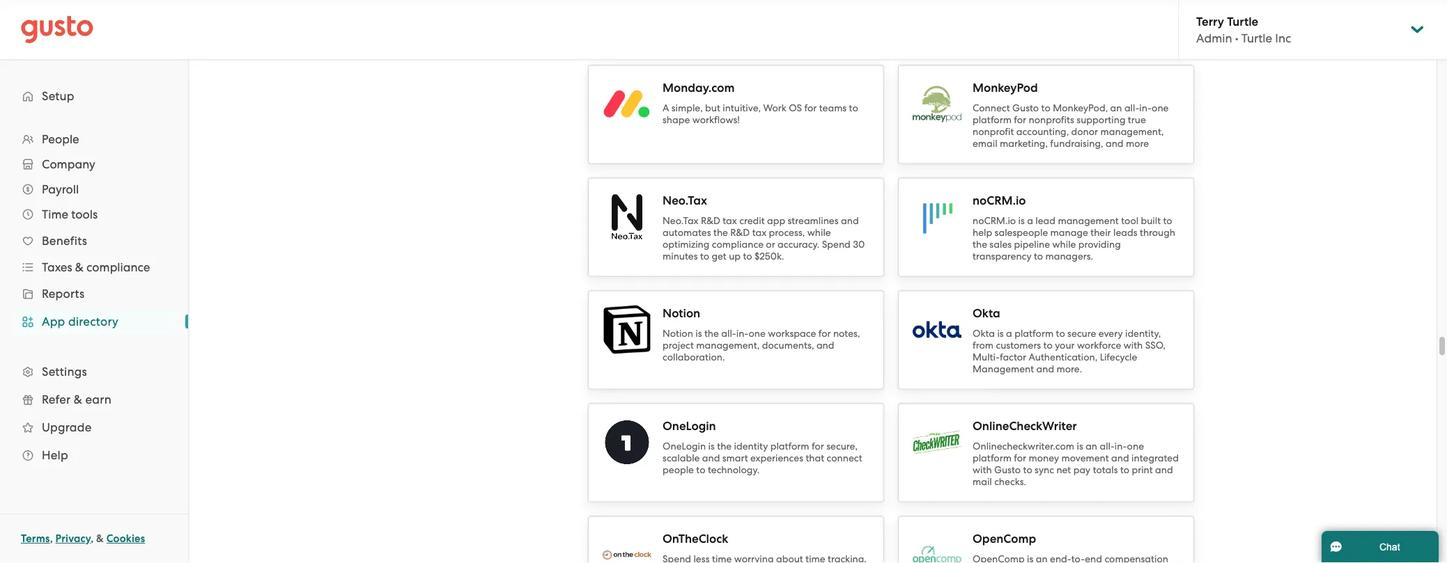 Task type: locate. For each thing, give the bounding box(es) containing it.
management, down true
[[1101, 126, 1164, 138]]

settings
[[42, 365, 87, 379]]

0 vertical spatial notion
[[663, 307, 701, 321]]

the
[[714, 227, 728, 239], [973, 239, 988, 251], [705, 328, 719, 340], [717, 441, 732, 453]]

with up the "mail"
[[973, 465, 992, 476]]

1 vertical spatial nocrm.io
[[973, 215, 1016, 227]]

every
[[1099, 328, 1123, 340]]

terms , privacy , & cookies
[[21, 533, 145, 546]]

1 horizontal spatial a
[[1027, 215, 1033, 227]]

people
[[42, 132, 79, 146]]

an up supporting
[[1111, 102, 1122, 114]]

0 horizontal spatial ,
[[50, 533, 53, 546]]

in- inside onlinecheckwriter onlinecheckwriter.com is an all-in-one platform for money movement and integrated with gusto to sync net pay totals to print and mail checks.
[[1115, 441, 1127, 453]]

upgrade link
[[14, 415, 174, 440]]

to right up
[[743, 251, 752, 262]]

all- up totals
[[1100, 441, 1115, 453]]

0 horizontal spatial one
[[749, 328, 766, 340]]

in-
[[1140, 102, 1152, 114], [736, 328, 749, 340], [1115, 441, 1127, 453]]

0 vertical spatial one
[[1152, 102, 1169, 114]]

for inside notion notion is the all-in-one workspace for notes, project management, documents, and collaboration.
[[819, 328, 831, 340]]

in- for notion
[[736, 328, 749, 340]]

1 horizontal spatial one
[[1127, 441, 1144, 453]]

and down authentication,
[[1037, 364, 1055, 375]]

0 vertical spatial gusto
[[1013, 102, 1039, 114]]

is inside onelogin onelogin is the identity platform for secure, scalable and smart experiences that connect people to technology.
[[708, 441, 715, 453]]

net
[[1057, 465, 1071, 476]]

notion logo image
[[603, 306, 652, 355]]

teams
[[819, 102, 847, 114]]

while inside the nocrm.io nocrm.io is a lead management tool built to help salespeople manage their leads through the sales pipeline while providing transparency to managers.
[[1053, 239, 1076, 251]]

0 horizontal spatial tax
[[723, 215, 737, 227]]

while down the manage
[[1053, 239, 1076, 251]]

is inside onlinecheckwriter onlinecheckwriter.com is an all-in-one platform for money movement and integrated with gusto to sync net pay totals to print and mail checks.
[[1077, 441, 1084, 453]]

0 vertical spatial while
[[808, 227, 831, 239]]

an up movement
[[1086, 441, 1098, 453]]

2 nocrm.io from the top
[[973, 215, 1016, 227]]

the up get
[[714, 227, 728, 239]]

gusto down monkeypod
[[1013, 102, 1039, 114]]

2 vertical spatial in-
[[1115, 441, 1127, 453]]

2 onelogin from the top
[[663, 441, 706, 453]]

spend
[[822, 239, 851, 251]]

& left earn at the bottom
[[74, 393, 82, 407]]

pay
[[1074, 465, 1091, 476]]

1 horizontal spatial management,
[[1101, 126, 1164, 138]]

compliance up up
[[712, 239, 764, 251]]

r&d down credit
[[731, 227, 750, 239]]

a for nocrm.io
[[1027, 215, 1033, 227]]

while down streamlines
[[808, 227, 831, 239]]

1 vertical spatial all-
[[722, 328, 736, 340]]

monkeypod logo image
[[913, 87, 962, 123]]

cookies
[[106, 533, 145, 546]]

with down identity, at the right of the page
[[1124, 340, 1143, 352]]

help
[[42, 449, 68, 463]]

1 horizontal spatial all-
[[1100, 441, 1115, 453]]

0 vertical spatial with
[[1124, 340, 1143, 352]]

30
[[853, 239, 865, 251]]

opencomp
[[973, 533, 1036, 547]]

okta okta is a platform to secure every identity, from customers to your workforce with sso, multi-factor authentication, lifecycle management and more.
[[973, 307, 1166, 375]]

platform up customers
[[1015, 328, 1054, 340]]

automates
[[663, 227, 711, 239]]

in- inside notion notion is the all-in-one workspace for notes, project management, documents, and collaboration.
[[736, 328, 749, 340]]

monday.com logo image
[[603, 89, 652, 120]]

0 vertical spatial neo.tax
[[663, 194, 707, 208]]

notion notion is the all-in-one workspace for notes, project management, documents, and collaboration.
[[663, 307, 860, 363]]

1 notion from the top
[[663, 307, 701, 321]]

inc
[[1276, 31, 1292, 45]]

is up customers
[[998, 328, 1004, 340]]

with inside okta okta is a platform to secure every identity, from customers to your workforce with sso, multi-factor authentication, lifecycle management and more.
[[1124, 340, 1143, 352]]

0 vertical spatial onelogin
[[663, 420, 716, 434]]

app
[[767, 215, 786, 227]]

2 horizontal spatial in-
[[1140, 102, 1152, 114]]

movement
[[1062, 453, 1109, 465]]

onlinecheckwriter.com
[[973, 441, 1075, 453]]

0 vertical spatial r&d
[[701, 215, 721, 227]]

to left sync
[[1023, 465, 1033, 476]]

0 horizontal spatial with
[[973, 465, 992, 476]]

platform down connect
[[973, 114, 1012, 126]]

admin
[[1197, 31, 1233, 45]]

minutes
[[663, 251, 698, 262]]

okta logo image
[[913, 322, 962, 339]]

okta
[[973, 307, 1001, 321], [973, 328, 995, 340]]

in- inside monkeypod connect gusto to monkeypod, an all-in-one platform for nonprofits supporting true nonprofit accounting, donor management, email marketing, fundraising, and more
[[1140, 102, 1152, 114]]

1 horizontal spatial while
[[1053, 239, 1076, 251]]

taxes
[[42, 261, 72, 275]]

notion
[[663, 307, 701, 321], [663, 328, 693, 340]]

to up your
[[1056, 328, 1065, 340]]

for up marketing,
[[1014, 114, 1027, 126]]

0 vertical spatial okta
[[973, 307, 1001, 321]]

management,
[[1101, 126, 1164, 138], [696, 340, 760, 352]]

leads
[[1114, 227, 1138, 239]]

& left "cookies" at the left bottom of the page
[[96, 533, 104, 546]]

reports
[[42, 287, 85, 301]]

tax down credit
[[752, 227, 767, 239]]

platform up experiences
[[771, 441, 810, 453]]

management, inside notion notion is the all-in-one workspace for notes, project management, documents, and collaboration.
[[696, 340, 760, 352]]

list containing people
[[0, 127, 188, 470]]

compliance inside the neo.tax neo.tax r&d tax credit app streamlines and automates the r&d tax process, while optimizing compliance or accuracy. spend 30 minutes to get up to $250k.
[[712, 239, 764, 251]]

, left privacy link
[[50, 533, 53, 546]]

in- up totals
[[1115, 441, 1127, 453]]

chat button
[[1322, 532, 1439, 564]]

the down help
[[973, 239, 988, 251]]

the up collaboration.
[[705, 328, 719, 340]]

gusto up checks. at the right bottom of page
[[995, 465, 1021, 476]]

all- inside notion notion is the all-in-one workspace for notes, project management, documents, and collaboration.
[[722, 328, 736, 340]]

opencomp logo image
[[913, 532, 962, 564]]

, left "cookies" at the left bottom of the page
[[91, 533, 94, 546]]

all- inside onlinecheckwriter onlinecheckwriter.com is an all-in-one platform for money movement and integrated with gusto to sync net pay totals to print and mail checks.
[[1100, 441, 1115, 453]]

1 vertical spatial okta
[[973, 328, 995, 340]]

2 horizontal spatial one
[[1152, 102, 1169, 114]]

1 vertical spatial an
[[1086, 441, 1098, 453]]

0 vertical spatial tax
[[723, 215, 737, 227]]

0 vertical spatial in-
[[1140, 102, 1152, 114]]

1 vertical spatial turtle
[[1242, 31, 1273, 45]]

work
[[763, 102, 787, 114]]

for left notes,
[[819, 328, 831, 340]]

management
[[1058, 215, 1119, 227]]

for down onlinecheckwriter.com
[[1014, 453, 1027, 465]]

0 vertical spatial management,
[[1101, 126, 1164, 138]]

terry
[[1197, 14, 1225, 28]]

is inside okta okta is a platform to secure every identity, from customers to your workforce with sso, multi-factor authentication, lifecycle management and more.
[[998, 328, 1004, 340]]

factor
[[1000, 352, 1027, 363]]

smart
[[723, 453, 748, 465]]

to right the teams
[[849, 102, 858, 114]]

gusto
[[1013, 102, 1039, 114], [995, 465, 1021, 476]]

a up customers
[[1006, 328, 1013, 340]]

management
[[973, 364, 1034, 375]]

0 horizontal spatial management,
[[696, 340, 760, 352]]

a
[[1027, 215, 1033, 227], [1006, 328, 1013, 340]]

and up 30
[[841, 215, 859, 227]]

transparency
[[973, 251, 1032, 262]]

lead
[[1036, 215, 1056, 227]]

1 vertical spatial a
[[1006, 328, 1013, 340]]

print
[[1132, 465, 1153, 476]]

compliance
[[712, 239, 764, 251], [86, 261, 150, 275]]

project
[[663, 340, 694, 352]]

for right os
[[805, 102, 817, 114]]

is up movement
[[1077, 441, 1084, 453]]

is for okta
[[998, 328, 1004, 340]]

0 horizontal spatial an
[[1086, 441, 1098, 453]]

1 horizontal spatial compliance
[[712, 239, 764, 251]]

1 vertical spatial &
[[74, 393, 82, 407]]

for up that
[[812, 441, 824, 453]]

gusto inside monkeypod connect gusto to monkeypod, an all-in-one platform for nonprofits supporting true nonprofit accounting, donor management, email marketing, fundraising, and more
[[1013, 102, 1039, 114]]

•
[[1235, 31, 1239, 45]]

0 horizontal spatial compliance
[[86, 261, 150, 275]]

all- up collaboration.
[[722, 328, 736, 340]]

is
[[1019, 215, 1025, 227], [696, 328, 702, 340], [998, 328, 1004, 340], [708, 441, 715, 453], [1077, 441, 1084, 453]]

2 vertical spatial all-
[[1100, 441, 1115, 453]]

or
[[766, 239, 775, 251]]

is up the technology.
[[708, 441, 715, 453]]

to inside monkeypod connect gusto to monkeypod, an all-in-one platform for nonprofits supporting true nonprofit accounting, donor management, email marketing, fundraising, and more
[[1042, 102, 1051, 114]]

& right the taxes
[[75, 261, 84, 275]]

workflows!
[[693, 114, 740, 126]]

shape
[[663, 114, 690, 126]]

that
[[806, 453, 825, 465]]

0 horizontal spatial in-
[[736, 328, 749, 340]]

multi-
[[973, 352, 1000, 363]]

1 vertical spatial onelogin
[[663, 441, 706, 453]]

setup
[[42, 89, 74, 103]]

0 vertical spatial nocrm.io
[[973, 194, 1026, 208]]

1 vertical spatial compliance
[[86, 261, 150, 275]]

0 vertical spatial an
[[1111, 102, 1122, 114]]

all- up true
[[1125, 102, 1140, 114]]

sales
[[990, 239, 1012, 251]]

0 vertical spatial a
[[1027, 215, 1033, 227]]

onelogin
[[663, 420, 716, 434], [663, 441, 706, 453]]

is inside notion notion is the all-in-one workspace for notes, project management, documents, and collaboration.
[[696, 328, 702, 340]]

identity
[[734, 441, 768, 453]]

r&d up automates
[[701, 215, 721, 227]]

help
[[973, 227, 993, 239]]

platform inside onelogin onelogin is the identity platform for secure, scalable and smart experiences that connect people to technology.
[[771, 441, 810, 453]]

1 horizontal spatial in-
[[1115, 441, 1127, 453]]

1 vertical spatial tax
[[752, 227, 767, 239]]

1 neo.tax from the top
[[663, 194, 707, 208]]

an
[[1111, 102, 1122, 114], [1086, 441, 1098, 453]]

nocrm.io logo image
[[913, 193, 962, 242]]

& inside dropdown button
[[75, 261, 84, 275]]

all- for notion
[[722, 328, 736, 340]]

0 horizontal spatial a
[[1006, 328, 1013, 340]]

providing
[[1079, 239, 1121, 251]]

1 vertical spatial gusto
[[995, 465, 1021, 476]]

1 vertical spatial one
[[749, 328, 766, 340]]

cookies button
[[106, 531, 145, 548]]

a up salespeople
[[1027, 215, 1033, 227]]

to left 'print'
[[1121, 465, 1130, 476]]

salespeople
[[995, 227, 1048, 239]]

0 horizontal spatial all-
[[722, 328, 736, 340]]

an inside monkeypod connect gusto to monkeypod, an all-in-one platform for nonprofits supporting true nonprofit accounting, donor management, email marketing, fundraising, and more
[[1111, 102, 1122, 114]]

2 , from the left
[[91, 533, 94, 546]]

the inside onelogin onelogin is the identity platform for secure, scalable and smart experiences that connect people to technology.
[[717, 441, 732, 453]]

2 vertical spatial &
[[96, 533, 104, 546]]

is up collaboration.
[[696, 328, 702, 340]]

2 okta from the top
[[973, 328, 995, 340]]

list
[[0, 127, 188, 470]]

with
[[1124, 340, 1143, 352], [973, 465, 992, 476]]

nonprofit
[[973, 126, 1014, 138]]

in- left the workspace
[[736, 328, 749, 340]]

platform up the "mail"
[[973, 453, 1012, 465]]

2 vertical spatial one
[[1127, 441, 1144, 453]]

payroll
[[42, 183, 79, 197]]

1 horizontal spatial ,
[[91, 533, 94, 546]]

a inside the nocrm.io nocrm.io is a lead management tool built to help salespeople manage their leads through the sales pipeline while providing transparency to managers.
[[1027, 215, 1033, 227]]

app directory
[[42, 315, 119, 329]]

is inside the nocrm.io nocrm.io is a lead management tool built to help salespeople manage their leads through the sales pipeline while providing transparency to managers.
[[1019, 215, 1025, 227]]

marketing,
[[1000, 138, 1048, 149]]

1 horizontal spatial an
[[1111, 102, 1122, 114]]

donor
[[1072, 126, 1098, 138]]

1 nocrm.io from the top
[[973, 194, 1026, 208]]

authentication,
[[1029, 352, 1098, 363]]

1 horizontal spatial with
[[1124, 340, 1143, 352]]

to inside monday.com a simple, but intuitive, work os for teams to shape workflows!
[[849, 102, 858, 114]]

one inside notion notion is the all-in-one workspace for notes, project management, documents, and collaboration.
[[749, 328, 766, 340]]

and left more
[[1106, 138, 1124, 149]]

and down notes,
[[817, 340, 835, 352]]

0 horizontal spatial while
[[808, 227, 831, 239]]

turtle right •
[[1242, 31, 1273, 45]]

1 horizontal spatial tax
[[752, 227, 767, 239]]

0 vertical spatial compliance
[[712, 239, 764, 251]]

for inside monday.com a simple, but intuitive, work os for teams to shape workflows!
[[805, 102, 817, 114]]

a inside okta okta is a platform to secure every identity, from customers to your workforce with sso, multi-factor authentication, lifecycle management and more.
[[1006, 328, 1013, 340]]

to right people
[[696, 465, 706, 476]]

1 okta from the top
[[973, 307, 1001, 321]]

all- inside monkeypod connect gusto to monkeypod, an all-in-one platform for nonprofits supporting true nonprofit accounting, donor management, email marketing, fundraising, and more
[[1125, 102, 1140, 114]]

directory
[[68, 315, 119, 329]]

1 horizontal spatial r&d
[[731, 227, 750, 239]]

0 vertical spatial &
[[75, 261, 84, 275]]

settings link
[[14, 360, 174, 385]]

platform inside monkeypod connect gusto to monkeypod, an all-in-one platform for nonprofits supporting true nonprofit accounting, donor management, email marketing, fundraising, and more
[[973, 114, 1012, 126]]

0 vertical spatial all-
[[1125, 102, 1140, 114]]

streamlines
[[788, 215, 839, 227]]

1 vertical spatial neo.tax
[[663, 215, 699, 227]]

is up salespeople
[[1019, 215, 1025, 227]]

email
[[973, 138, 998, 149]]

$250k.
[[755, 251, 784, 262]]

compliance down benefits link
[[86, 261, 150, 275]]

management, up collaboration.
[[696, 340, 760, 352]]

0 horizontal spatial r&d
[[701, 215, 721, 227]]

benefits link
[[14, 229, 174, 254]]

tax left credit
[[723, 215, 737, 227]]

2 horizontal spatial all-
[[1125, 102, 1140, 114]]

the up the smart
[[717, 441, 732, 453]]

terms link
[[21, 533, 50, 546]]

one inside onlinecheckwriter onlinecheckwriter.com is an all-in-one platform for money movement and integrated with gusto to sync net pay totals to print and mail checks.
[[1127, 441, 1144, 453]]

and inside the neo.tax neo.tax r&d tax credit app streamlines and automates the r&d tax process, while optimizing compliance or accuracy. spend 30 minutes to get up to $250k.
[[841, 215, 859, 227]]

workforce
[[1077, 340, 1122, 352]]

2 neo.tax from the top
[[663, 215, 699, 227]]

simple,
[[672, 102, 703, 114]]

in- up true
[[1140, 102, 1152, 114]]

monkeypod,
[[1053, 102, 1108, 114]]

onlinecheckwriter onlinecheckwriter.com is an all-in-one platform for money movement and integrated with gusto to sync net pay totals to print and mail checks.
[[973, 420, 1179, 488]]

and inside monkeypod connect gusto to monkeypod, an all-in-one platform for nonprofits supporting true nonprofit accounting, donor management, email marketing, fundraising, and more
[[1106, 138, 1124, 149]]

1 vertical spatial while
[[1053, 239, 1076, 251]]

to up nonprofits
[[1042, 102, 1051, 114]]

r&d
[[701, 215, 721, 227], [731, 227, 750, 239]]

1 vertical spatial management,
[[696, 340, 760, 352]]

1 vertical spatial with
[[973, 465, 992, 476]]

1 vertical spatial notion
[[663, 328, 693, 340]]

1 vertical spatial in-
[[736, 328, 749, 340]]

and left the smart
[[702, 453, 720, 465]]

is for notion
[[696, 328, 702, 340]]

to left get
[[700, 251, 710, 262]]

turtle up •
[[1227, 14, 1259, 28]]

platform
[[973, 114, 1012, 126], [1015, 328, 1054, 340], [771, 441, 810, 453], [973, 453, 1012, 465]]



Task type: describe. For each thing, give the bounding box(es) containing it.
onlinecheckwriter
[[973, 420, 1077, 434]]

and down integrated
[[1156, 465, 1173, 476]]

os
[[789, 102, 802, 114]]

experiences
[[751, 453, 804, 465]]

ontheclock button
[[588, 517, 884, 564]]

gusto navigation element
[[0, 60, 188, 492]]

but
[[705, 102, 721, 114]]

monkeypod
[[973, 81, 1038, 95]]

tool
[[1121, 215, 1139, 227]]

checks.
[[995, 477, 1027, 488]]

monkeypod connect gusto to monkeypod, an all-in-one platform for nonprofits supporting true nonprofit accounting, donor management, email marketing, fundraising, and more
[[973, 81, 1169, 149]]

accuracy.
[[778, 239, 820, 251]]

one for onlinecheckwriter
[[1127, 441, 1144, 453]]

1 onelogin from the top
[[663, 420, 716, 434]]

home image
[[21, 16, 93, 44]]

sync
[[1035, 465, 1054, 476]]

built
[[1141, 215, 1161, 227]]

for inside monkeypod connect gusto to monkeypod, an all-in-one platform for nonprofits supporting true nonprofit accounting, donor management, email marketing, fundraising, and more
[[1014, 114, 1027, 126]]

ontheclock logo image
[[603, 551, 652, 561]]

taxes & compliance
[[42, 261, 150, 275]]

their
[[1091, 227, 1111, 239]]

scalable
[[663, 453, 700, 465]]

upgrade
[[42, 421, 92, 435]]

1 vertical spatial r&d
[[731, 227, 750, 239]]

a
[[663, 102, 669, 114]]

the inside the neo.tax neo.tax r&d tax credit app streamlines and automates the r&d tax process, while optimizing compliance or accuracy. spend 30 minutes to get up to $250k.
[[714, 227, 728, 239]]

mail
[[973, 477, 992, 488]]

1 , from the left
[[50, 533, 53, 546]]

to inside onelogin onelogin is the identity platform for secure, scalable and smart experiences that connect people to technology.
[[696, 465, 706, 476]]

and up totals
[[1112, 453, 1130, 465]]

secure,
[[827, 441, 858, 453]]

integrated
[[1132, 453, 1179, 465]]

sso,
[[1146, 340, 1166, 352]]

notes,
[[833, 328, 860, 340]]

intuitive,
[[723, 102, 761, 114]]

company
[[42, 158, 95, 171]]

time tools button
[[14, 202, 174, 227]]

the inside the nocrm.io nocrm.io is a lead management tool built to help salespeople manage their leads through the sales pipeline while providing transparency to managers.
[[973, 239, 988, 251]]

and inside onelogin onelogin is the identity platform for secure, scalable and smart experiences that connect people to technology.
[[702, 453, 720, 465]]

tools
[[71, 208, 98, 222]]

terms
[[21, 533, 50, 546]]

connect
[[827, 453, 863, 465]]

with inside onlinecheckwriter onlinecheckwriter.com is an all-in-one platform for money movement and integrated with gusto to sync net pay totals to print and mail checks.
[[973, 465, 992, 476]]

an inside onlinecheckwriter onlinecheckwriter.com is an all-in-one platform for money movement and integrated with gusto to sync net pay totals to print and mail checks.
[[1086, 441, 1098, 453]]

and inside notion notion is the all-in-one workspace for notes, project management, documents, and collaboration.
[[817, 340, 835, 352]]

more
[[1126, 138, 1149, 149]]

company button
[[14, 152, 174, 177]]

identity,
[[1126, 328, 1161, 340]]

connect
[[973, 102, 1010, 114]]

monday.com
[[663, 81, 735, 95]]

technology.
[[708, 465, 760, 476]]

onelogin onelogin is the identity platform for secure, scalable and smart experiences that connect people to technology.
[[663, 420, 863, 476]]

in- for onlinecheckwriter
[[1115, 441, 1127, 453]]

while inside the neo.tax neo.tax r&d tax credit app streamlines and automates the r&d tax process, while optimizing compliance or accuracy. spend 30 minutes to get up to $250k.
[[808, 227, 831, 239]]

people
[[663, 465, 694, 476]]

benefits
[[42, 234, 87, 248]]

neo.tax neo.tax r&d tax credit app streamlines and automates the r&d tax process, while optimizing compliance or accuracy. spend 30 minutes to get up to $250k.
[[663, 194, 865, 262]]

monday.com a simple, but intuitive, work os for teams to shape workflows!
[[663, 81, 858, 126]]

earn
[[85, 393, 111, 407]]

time
[[42, 208, 68, 222]]

workspace
[[768, 328, 816, 340]]

to down pipeline at the top right
[[1034, 251, 1043, 262]]

reports link
[[14, 282, 174, 307]]

compliance inside dropdown button
[[86, 261, 150, 275]]

platform inside okta okta is a platform to secure every identity, from customers to your workforce with sso, multi-factor authentication, lifecycle management and more.
[[1015, 328, 1054, 340]]

refer
[[42, 393, 71, 407]]

gusto inside onlinecheckwriter onlinecheckwriter.com is an all-in-one platform for money movement and integrated with gusto to sync net pay totals to print and mail checks.
[[995, 465, 1021, 476]]

your
[[1055, 340, 1075, 352]]

managers.
[[1046, 251, 1094, 262]]

is for onelogin
[[708, 441, 715, 453]]

is for onlinecheckwriter
[[1077, 441, 1084, 453]]

the inside notion notion is the all-in-one workspace for notes, project management, documents, and collaboration.
[[705, 328, 719, 340]]

refer & earn
[[42, 393, 111, 407]]

management, inside monkeypod connect gusto to monkeypod, an all-in-one platform for nonprofits supporting true nonprofit accounting, donor management, email marketing, fundraising, and more
[[1101, 126, 1164, 138]]

neo.tax logo image
[[603, 193, 652, 242]]

is for nocrm.io
[[1019, 215, 1025, 227]]

supporting
[[1077, 114, 1126, 126]]

& for earn
[[74, 393, 82, 407]]

& for compliance
[[75, 261, 84, 275]]

ontheclock
[[663, 533, 729, 547]]

a for okta
[[1006, 328, 1013, 340]]

2 notion from the top
[[663, 328, 693, 340]]

one inside monkeypod connect gusto to monkeypod, an all-in-one platform for nonprofits supporting true nonprofit accounting, donor management, email marketing, fundraising, and more
[[1152, 102, 1169, 114]]

pipeline
[[1014, 239, 1050, 251]]

for inside onlinecheckwriter onlinecheckwriter.com is an all-in-one platform for money movement and integrated with gusto to sync net pay totals to print and mail checks.
[[1014, 453, 1027, 465]]

0 vertical spatial turtle
[[1227, 14, 1259, 28]]

credit
[[740, 215, 765, 227]]

from
[[973, 340, 994, 352]]

lifecycle
[[1100, 352, 1138, 363]]

people button
[[14, 127, 174, 152]]

manage
[[1051, 227, 1089, 239]]

optimizing
[[663, 239, 710, 251]]

setup link
[[14, 84, 174, 109]]

onelogin logo image
[[603, 419, 652, 468]]

all- for onlinecheckwriter
[[1100, 441, 1115, 453]]

nonprofits
[[1029, 114, 1075, 126]]

platform inside onlinecheckwriter onlinecheckwriter.com is an all-in-one platform for money movement and integrated with gusto to sync net pay totals to print and mail checks.
[[973, 453, 1012, 465]]

process,
[[769, 227, 805, 239]]

and inside okta okta is a platform to secure every identity, from customers to your workforce with sso, multi-factor authentication, lifecycle management and more.
[[1037, 364, 1055, 375]]

privacy link
[[55, 533, 91, 546]]

one for notion
[[749, 328, 766, 340]]

true
[[1128, 114, 1146, 126]]

through
[[1140, 227, 1176, 239]]

for inside onelogin onelogin is the identity platform for secure, scalable and smart experiences that connect people to technology.
[[812, 441, 824, 453]]

fundraising,
[[1051, 138, 1104, 149]]

to up through
[[1164, 215, 1173, 227]]

taxes & compliance button
[[14, 255, 174, 280]]

totals
[[1093, 465, 1118, 476]]

terry turtle admin • turtle inc
[[1197, 14, 1292, 45]]

money
[[1029, 453, 1059, 465]]

payroll button
[[14, 177, 174, 202]]

get
[[712, 251, 727, 262]]

to left your
[[1044, 340, 1053, 352]]

privacy
[[55, 533, 91, 546]]

onlinecheckwriter logo image
[[913, 419, 962, 468]]



Task type: vqa. For each thing, say whether or not it's contained in the screenshot.
People dropdown button on the top left of page
yes



